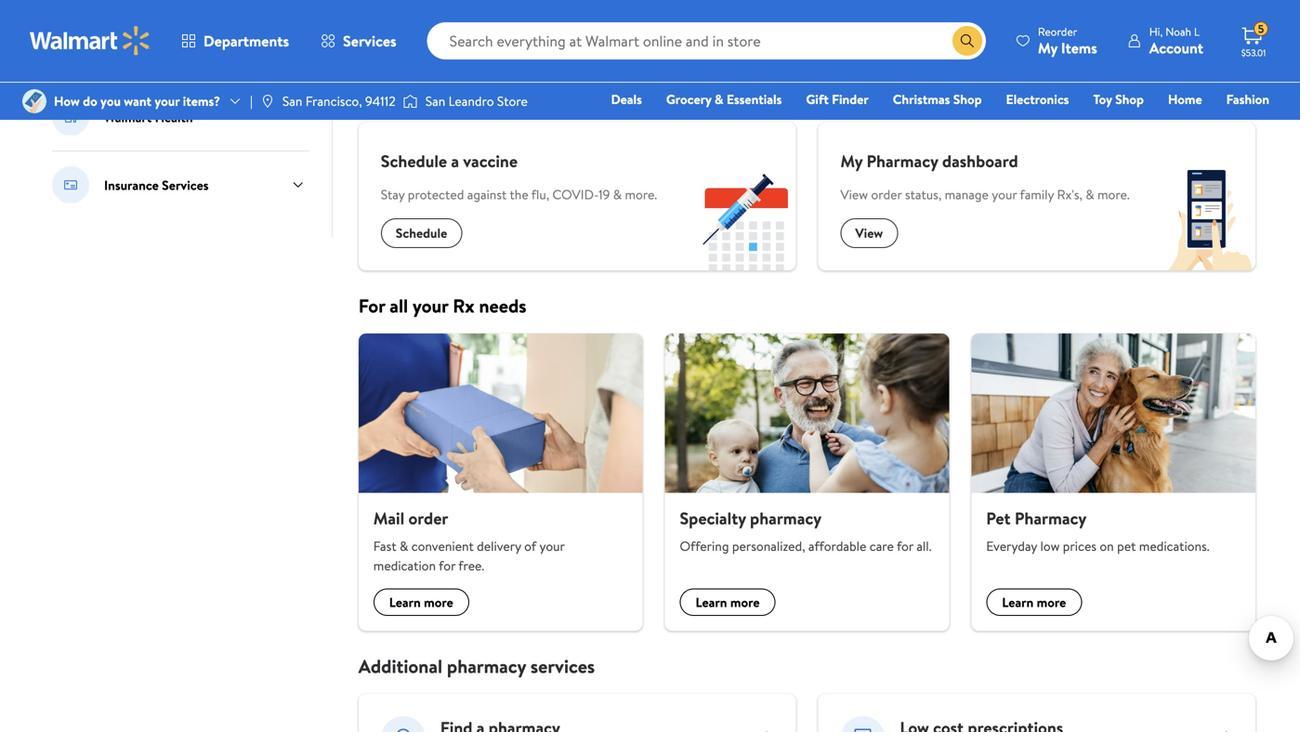 Task type: locate. For each thing, give the bounding box(es) containing it.
1 san from the left
[[283, 92, 303, 110]]

1 more. from the left
[[625, 186, 658, 204]]

personalized,
[[733, 537, 806, 555]]

2 san from the left
[[426, 92, 446, 110]]

0 vertical spatial pharmacy
[[867, 150, 939, 173]]

for inside specialty pharmacy offering personalized, affordable care for all.
[[897, 537, 914, 555]]

pharmacy left to
[[999, 15, 1054, 33]]

how do you want your items?
[[54, 92, 220, 110]]

1 vertical spatial pharmacy
[[1015, 507, 1087, 530]]

learn inside pet pharmacy list item
[[1003, 594, 1034, 612]]

health
[[155, 108, 193, 126]]

order up convenient
[[409, 507, 449, 530]]

account
[[1150, 38, 1204, 58]]

3 learn more from the left
[[1003, 594, 1067, 612]]

0 vertical spatial my
[[1039, 38, 1058, 58]]

rx
[[904, 15, 918, 33], [453, 293, 475, 319]]

learn down medication
[[389, 594, 421, 612]]

everyday
[[987, 537, 1038, 555]]

san right |
[[283, 92, 303, 110]]

2 horizontal spatial learn
[[1003, 594, 1034, 612]]

pharmacy up low
[[1015, 507, 1087, 530]]

additional
[[359, 654, 443, 680]]

1 horizontal spatial a
[[568, 15, 574, 33]]

rx's,
[[1058, 186, 1083, 204]]

san for san leandro store
[[426, 92, 446, 110]]

list
[[348, 334, 1267, 631]]

0 horizontal spatial services
[[162, 176, 209, 194]]

your right of
[[540, 537, 565, 555]]

0 vertical spatial gift
[[807, 90, 829, 108]]

1 horizontal spatial for
[[897, 537, 914, 555]]

in
[[532, 15, 542, 33]]

registry
[[1056, 116, 1104, 134]]

more for order
[[424, 594, 454, 612]]

refill
[[427, 15, 453, 33]]

0 vertical spatial order
[[872, 186, 903, 204]]

order
[[872, 186, 903, 204], [409, 507, 449, 530]]

refill prescriptions. quickly refill medications in just a few steps. refill. image
[[694, 0, 796, 100]]

2 more from the left
[[731, 594, 760, 612]]

pharmacy up status,
[[867, 150, 939, 173]]

order left status,
[[872, 186, 903, 204]]

my down finder
[[841, 150, 863, 173]]

learn inside specialty pharmacy 'list item'
[[696, 594, 728, 612]]

pet pharmacy list item
[[961, 334, 1267, 631]]

shop right toy
[[1116, 90, 1145, 108]]

0 horizontal spatial san
[[283, 92, 303, 110]]

christmas shop
[[893, 90, 983, 108]]

0 horizontal spatial pharmacy
[[447, 654, 526, 680]]

learn more
[[389, 594, 454, 612], [696, 594, 760, 612], [1003, 594, 1067, 612]]

san for san francisco, 94112
[[283, 92, 303, 110]]

medications.
[[1140, 537, 1210, 555]]

3 more from the left
[[1037, 594, 1067, 612]]

schedule down protected
[[396, 224, 448, 242]]

order for mail
[[409, 507, 449, 530]]

1 horizontal spatial pharmacy
[[750, 507, 822, 530]]

gift
[[807, 90, 829, 108], [973, 116, 996, 134]]

items?
[[183, 92, 220, 110]]

christmas
[[893, 90, 951, 108]]

2 shop from the left
[[1116, 90, 1145, 108]]

san left leandro
[[426, 92, 446, 110]]

& right the rx's,
[[1086, 186, 1095, 204]]

my pharmacy dashboard
[[841, 150, 1019, 173]]

do
[[83, 92, 97, 110]]

services up refill
[[343, 31, 397, 51]]

1 horizontal spatial learn
[[696, 594, 728, 612]]

home link
[[1160, 89, 1211, 109]]

insurance services
[[104, 176, 209, 194]]

pharmacy for everyday
[[1015, 507, 1087, 530]]

0 vertical spatial services
[[343, 31, 397, 51]]

to
[[1057, 15, 1069, 33]]

learn more for pharmacy
[[1003, 594, 1067, 612]]

quickly refill prescriptions in just a few steps.
[[381, 15, 633, 33]]

gift left cards
[[973, 116, 996, 134]]

view order status, manage your family rx's, & more.
[[841, 186, 1131, 204]]

94112
[[365, 92, 396, 110]]

 image left how
[[22, 89, 46, 113]]

& right '19'
[[614, 186, 622, 204]]

2 learn more from the left
[[696, 594, 760, 612]]

Search search field
[[427, 22, 986, 60]]

more down personalized,
[[731, 594, 760, 612]]

services
[[531, 654, 595, 680]]

your right move
[[875, 15, 901, 33]]

view for view order status, manage your family rx's, & more.
[[841, 186, 869, 204]]

2 vertical spatial pharmacy
[[447, 654, 526, 680]]

move
[[841, 15, 872, 33]]

learn more for order
[[389, 594, 454, 612]]

0 vertical spatial view
[[841, 186, 869, 204]]

center
[[142, 40, 182, 58]]

1 vertical spatial pharmacy
[[750, 507, 822, 530]]

electronics
[[1007, 90, 1070, 108]]

rx left needs
[[453, 293, 475, 319]]

0 horizontal spatial shop
[[954, 90, 983, 108]]

your right all
[[413, 293, 449, 319]]

5
[[1259, 21, 1265, 37]]

your inside mail order fast & convenient delivery of your medication for free.
[[540, 537, 565, 555]]

& right grocery
[[715, 90, 724, 108]]

services inside dropdown button
[[343, 31, 397, 51]]

1 horizontal spatial gift
[[973, 116, 996, 134]]

items
[[1062, 38, 1098, 58]]

shop for toy shop
[[1116, 90, 1145, 108]]

1 vertical spatial rx
[[453, 293, 475, 319]]

 image
[[22, 89, 46, 113], [260, 94, 275, 109]]

 image right |
[[260, 94, 275, 109]]

rx left from
[[904, 15, 918, 33]]

0 horizontal spatial pharmacy
[[867, 150, 939, 173]]

vision center image
[[52, 31, 89, 68]]

affordable
[[809, 537, 867, 555]]

more for pharmacy
[[731, 594, 760, 612]]

2 horizontal spatial learn more
[[1003, 594, 1067, 612]]

1 horizontal spatial  image
[[260, 94, 275, 109]]

1 horizontal spatial pharmacy
[[1015, 507, 1087, 530]]

1 vertical spatial services
[[162, 176, 209, 194]]

1 shop from the left
[[954, 90, 983, 108]]

gift finder link
[[798, 89, 878, 109]]

learn more for pharmacy
[[696, 594, 760, 612]]

1 vertical spatial for
[[439, 557, 456, 575]]

2 horizontal spatial pharmacy
[[999, 15, 1054, 33]]

pharmacy inside pet pharmacy everyday low prices on pet medications.
[[1015, 507, 1087, 530]]

1 horizontal spatial order
[[872, 186, 903, 204]]

schedule for schedule
[[396, 224, 448, 242]]

more. right the rx's,
[[1098, 186, 1131, 204]]

your
[[875, 15, 901, 33], [155, 92, 180, 110], [992, 186, 1018, 204], [413, 293, 449, 319], [540, 537, 565, 555]]

pharmacy for specialty pharmacy offering personalized, affordable care for all.
[[750, 507, 822, 530]]

0 horizontal spatial learn more
[[389, 594, 454, 612]]

0 vertical spatial schedule
[[381, 150, 447, 173]]

pharmacy up personalized,
[[750, 507, 822, 530]]

refill button
[[381, 48, 441, 78]]

protected
[[408, 186, 464, 204]]

more inside the mail order list item
[[424, 594, 454, 612]]

low
[[1041, 537, 1060, 555]]

walmart
[[104, 108, 152, 126]]

&
[[715, 90, 724, 108], [614, 186, 622, 204], [1086, 186, 1095, 204], [400, 537, 409, 555]]

more down medication
[[424, 594, 454, 612]]

1 vertical spatial schedule
[[396, 224, 448, 242]]

1 vertical spatial order
[[409, 507, 449, 530]]

more inside pet pharmacy list item
[[1037, 594, 1067, 612]]

for left all.
[[897, 537, 914, 555]]

a left vaccine
[[451, 150, 459, 173]]

view inside button
[[856, 224, 884, 242]]

schedule inside button
[[396, 224, 448, 242]]

 image
[[403, 92, 418, 111]]

learn more inside the mail order list item
[[389, 594, 454, 612]]

a right the just
[[568, 15, 574, 33]]

learn more down medication
[[389, 594, 454, 612]]

2 more. from the left
[[1098, 186, 1131, 204]]

shop up "gift cards" link
[[954, 90, 983, 108]]

status,
[[906, 186, 942, 204]]

specialty
[[680, 507, 746, 530]]

0 vertical spatial for
[[897, 537, 914, 555]]

schedule up stay
[[381, 150, 447, 173]]

learn more down offering
[[696, 594, 760, 612]]

san
[[283, 92, 303, 110], [426, 92, 446, 110]]

3 learn from the left
[[1003, 594, 1034, 612]]

shop inside toy shop link
[[1116, 90, 1145, 108]]

2 learn from the left
[[696, 594, 728, 612]]

learn more inside pet pharmacy list item
[[1003, 594, 1067, 612]]

1 vertical spatial a
[[451, 150, 459, 173]]

0 horizontal spatial more.
[[625, 186, 658, 204]]

shop
[[954, 90, 983, 108], [1116, 90, 1145, 108]]

more. right '19'
[[625, 186, 658, 204]]

grocery & essentials link
[[658, 89, 791, 109]]

1 horizontal spatial my
[[1039, 38, 1058, 58]]

order inside mail order fast & convenient delivery of your medication for free.
[[409, 507, 449, 530]]

learn more inside specialty pharmacy 'list item'
[[696, 594, 760, 612]]

christmas shop link
[[885, 89, 991, 109]]

learn down the everyday
[[1003, 594, 1034, 612]]

1 horizontal spatial more
[[731, 594, 760, 612]]

1 more from the left
[[424, 594, 454, 612]]

learn more down low
[[1003, 594, 1067, 612]]

prices
[[1064, 537, 1097, 555]]

on
[[1100, 537, 1115, 555]]

learn down offering
[[696, 594, 728, 612]]

1 vertical spatial view
[[856, 224, 884, 242]]

0 vertical spatial a
[[568, 15, 574, 33]]

& right fast at the left bottom of page
[[400, 537, 409, 555]]

1 horizontal spatial san
[[426, 92, 446, 110]]

pharmacy left services
[[447, 654, 526, 680]]

0 horizontal spatial learn
[[389, 594, 421, 612]]

pharmacy for additional pharmacy services
[[447, 654, 526, 680]]

walmart health
[[104, 108, 193, 126]]

home
[[1169, 90, 1203, 108]]

1 horizontal spatial more.
[[1098, 186, 1131, 204]]

schedule
[[381, 150, 447, 173], [396, 224, 448, 242]]

transfer prescriptions. move your rx from another pharmacy to walmart. transfer. image
[[1154, 0, 1256, 100]]

2 horizontal spatial more
[[1037, 594, 1067, 612]]

pharmacy inside specialty pharmacy offering personalized, affordable care for all.
[[750, 507, 822, 530]]

1 horizontal spatial services
[[343, 31, 397, 51]]

pet pharmacy everyday low prices on pet medications.
[[987, 507, 1210, 555]]

0 horizontal spatial a
[[451, 150, 459, 173]]

pet
[[1118, 537, 1137, 555]]

grocery
[[667, 90, 712, 108]]

more down low
[[1037, 594, 1067, 612]]

0 horizontal spatial my
[[841, 150, 863, 173]]

fashion
[[1227, 90, 1270, 108]]

debit
[[1159, 116, 1191, 134]]

1 learn more from the left
[[389, 594, 454, 612]]

my down to
[[1039, 38, 1058, 58]]

1 learn from the left
[[389, 594, 421, 612]]

shop for christmas shop
[[954, 90, 983, 108]]

1 vertical spatial gift
[[973, 116, 996, 134]]

family
[[1021, 186, 1055, 204]]

1 horizontal spatial learn more
[[696, 594, 760, 612]]

electronics link
[[998, 89, 1078, 109]]

for down convenient
[[439, 557, 456, 575]]

0 horizontal spatial for
[[439, 557, 456, 575]]

for
[[897, 537, 914, 555], [439, 557, 456, 575]]

grocery & essentials
[[667, 90, 782, 108]]

|
[[250, 92, 253, 110]]

more
[[424, 594, 454, 612], [731, 594, 760, 612], [1037, 594, 1067, 612]]

san leandro store
[[426, 92, 528, 110]]

find a pharmacy. locations, hours, contact info and more. image
[[381, 717, 426, 733]]

0 horizontal spatial more
[[424, 594, 454, 612]]

fashion link
[[1219, 89, 1279, 109]]

reorder my items
[[1039, 24, 1098, 58]]

noah
[[1166, 24, 1192, 40]]

0 vertical spatial pharmacy
[[999, 15, 1054, 33]]

1 horizontal spatial shop
[[1116, 90, 1145, 108]]

gift left finder
[[807, 90, 829, 108]]

more inside specialty pharmacy 'list item'
[[731, 594, 760, 612]]

0 horizontal spatial  image
[[22, 89, 46, 113]]

pharmacy
[[999, 15, 1054, 33], [750, 507, 822, 530], [447, 654, 526, 680]]

for
[[359, 293, 385, 319]]

francisco,
[[306, 92, 362, 110]]

dashboard
[[943, 150, 1019, 173]]

0 horizontal spatial rx
[[453, 293, 475, 319]]

services right insurance
[[162, 176, 209, 194]]

0 horizontal spatial order
[[409, 507, 449, 530]]

1 horizontal spatial rx
[[904, 15, 918, 33]]

walmart health image
[[52, 99, 89, 136]]

shop inside christmas shop 'link'
[[954, 90, 983, 108]]

manage
[[945, 186, 989, 204]]

mail order list item
[[348, 334, 654, 631]]

learn inside the mail order list item
[[389, 594, 421, 612]]



Task type: vqa. For each thing, say whether or not it's contained in the screenshot.
HANDY
no



Task type: describe. For each thing, give the bounding box(es) containing it.
19
[[599, 186, 610, 204]]

schedule a vaccine
[[381, 150, 518, 173]]

one debit
[[1128, 116, 1191, 134]]

gift finder
[[807, 90, 869, 108]]

list containing mail order
[[348, 334, 1267, 631]]

for all your rx needs
[[359, 293, 527, 319]]

one
[[1128, 116, 1156, 134]]

few
[[577, 15, 598, 33]]

leandro
[[449, 92, 494, 110]]

move your rx from another pharmacy to walmart.
[[841, 15, 1122, 33]]

another
[[952, 15, 996, 33]]

toy shop
[[1094, 90, 1145, 108]]

specialty pharmacy offering personalized, affordable care for all.
[[680, 507, 932, 555]]

hi, noah l account
[[1150, 24, 1204, 58]]

flu,
[[532, 186, 550, 204]]

against
[[467, 186, 507, 204]]

delivery
[[477, 537, 522, 555]]

schedule a vaccine. stay protected against the flu, covid-19 and more. schedule. image
[[694, 168, 796, 271]]

convenient
[[412, 537, 474, 555]]

more. for schedule a vaccine
[[625, 186, 658, 204]]

more. for my pharmacy dashboard
[[1098, 186, 1131, 204]]

vision center
[[104, 40, 182, 58]]

l
[[1195, 24, 1200, 40]]

$53.01
[[1242, 46, 1267, 59]]

additional pharmacy services
[[359, 654, 595, 680]]

low cost prescriptions. 30-day supply of generic rx's starting at $4. image
[[841, 717, 886, 733]]

order for view
[[872, 186, 903, 204]]

& inside mail order fast & convenient delivery of your medication for free.
[[400, 537, 409, 555]]

want
[[124, 92, 152, 110]]

schedule for schedule a vaccine
[[381, 150, 447, 173]]

0 horizontal spatial gift
[[807, 90, 829, 108]]

needs
[[479, 293, 527, 319]]

learn for pet
[[1003, 594, 1034, 612]]

1 vertical spatial my
[[841, 150, 863, 173]]

stay protected against the flu, covid-19 & more.
[[381, 186, 658, 204]]

cards
[[999, 116, 1032, 134]]

departments button
[[166, 19, 305, 63]]

your left family
[[992, 186, 1018, 204]]

your right want
[[155, 92, 180, 110]]

you
[[100, 92, 121, 110]]

quickly
[[381, 15, 424, 33]]

all
[[390, 293, 408, 319]]

deals link
[[603, 89, 651, 109]]

gift inside fashion gift cards
[[973, 116, 996, 134]]

pharmacy for dashboard
[[867, 150, 939, 173]]

from
[[921, 15, 949, 33]]

walmart insurance services image
[[52, 166, 89, 204]]

covid-
[[553, 186, 599, 204]]

departments
[[204, 31, 289, 51]]

more for pharmacy
[[1037, 594, 1067, 612]]

learn for specialty
[[696, 594, 728, 612]]

walmart+
[[1215, 116, 1270, 134]]

stay
[[381, 186, 405, 204]]

vaccine
[[463, 150, 518, 173]]

offering
[[680, 537, 730, 555]]

walmart.
[[1072, 15, 1122, 33]]

specialty pharmacy list item
[[654, 334, 961, 631]]

insurance
[[104, 176, 159, 194]]

search icon image
[[960, 33, 975, 48]]

refill
[[396, 53, 426, 72]]

pet
[[987, 507, 1011, 530]]

free.
[[459, 557, 485, 575]]

walmart image
[[30, 26, 151, 56]]

deals
[[611, 90, 642, 108]]

of
[[525, 537, 537, 555]]

view for view
[[856, 224, 884, 242]]

essentials
[[727, 90, 782, 108]]

toy
[[1094, 90, 1113, 108]]

toy shop link
[[1086, 89, 1153, 109]]

my pharmacy dashboard. view order status, manage your family rx's and more. view. image
[[1154, 168, 1256, 271]]

walmart+ link
[[1206, 115, 1279, 135]]

all.
[[917, 537, 932, 555]]

 image for how
[[22, 89, 46, 113]]

view button
[[841, 219, 899, 248]]

my inside reorder my items
[[1039, 38, 1058, 58]]

the
[[510, 186, 529, 204]]

mail order fast & convenient delivery of your medication for free.
[[374, 507, 565, 575]]

store
[[497, 92, 528, 110]]

steps.
[[601, 15, 633, 33]]

 image for san
[[260, 94, 275, 109]]

vision
[[104, 40, 139, 58]]

transfer
[[856, 53, 902, 72]]

for inside mail order fast & convenient delivery of your medication for free.
[[439, 557, 456, 575]]

transfer button
[[841, 48, 917, 78]]

prescriptions
[[456, 15, 529, 33]]

Walmart Site-Wide search field
[[427, 22, 986, 60]]

how
[[54, 92, 80, 110]]

medication
[[374, 557, 436, 575]]

one debit link
[[1119, 115, 1199, 135]]

registry link
[[1048, 115, 1112, 135]]

finder
[[832, 90, 869, 108]]

care
[[870, 537, 894, 555]]

learn for mail
[[389, 594, 421, 612]]

gift cards link
[[965, 115, 1040, 135]]

mail
[[374, 507, 405, 530]]

fashion gift cards
[[973, 90, 1270, 134]]

0 vertical spatial rx
[[904, 15, 918, 33]]



